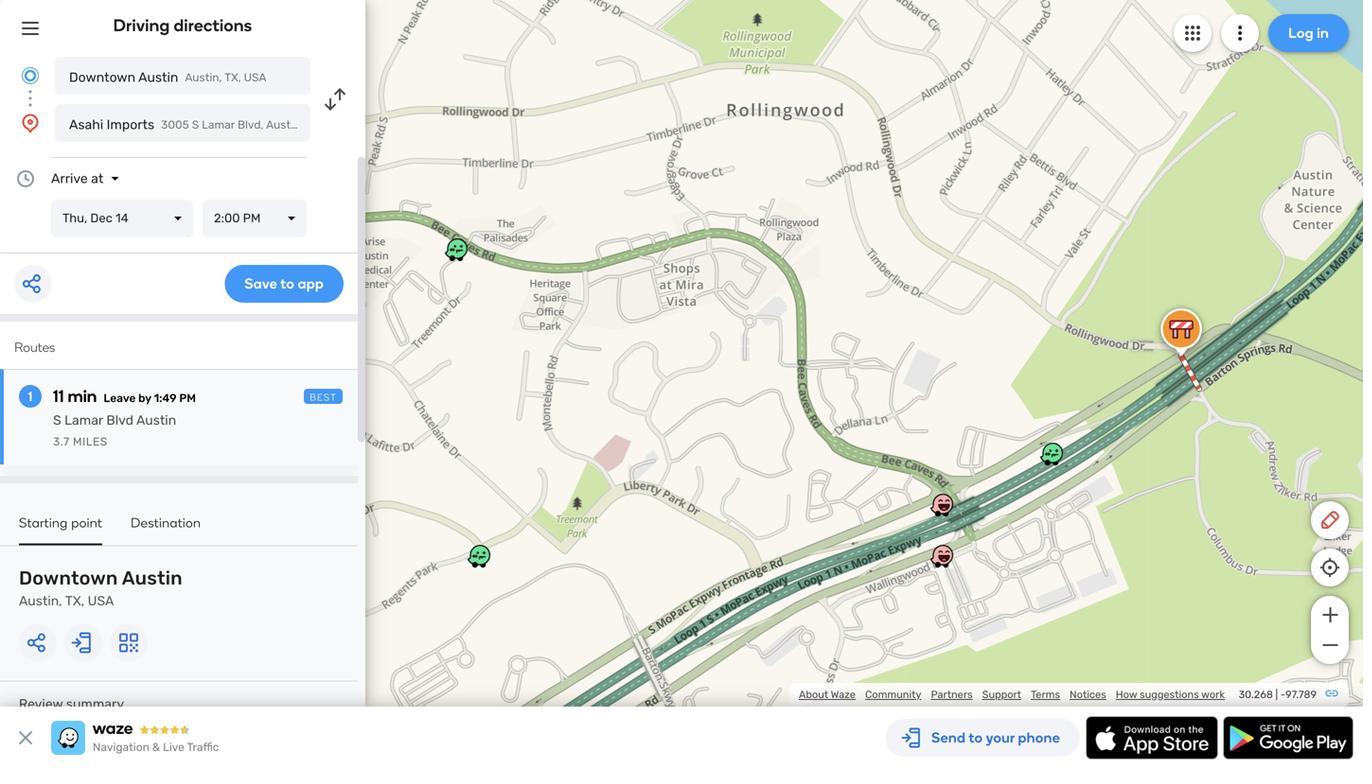 Task type: vqa. For each thing, say whether or not it's contained in the screenshot.
on
no



Task type: locate. For each thing, give the bounding box(es) containing it.
leave
[[104, 392, 136, 405]]

review summary
[[19, 697, 124, 712]]

pm inside 11 min leave by 1:49 pm
[[179, 392, 196, 405]]

0 vertical spatial lamar
[[202, 118, 235, 132]]

s right 3005
[[192, 118, 199, 132]]

suggestions
[[1140, 689, 1199, 702]]

11 min leave by 1:49 pm
[[53, 386, 196, 407]]

1 vertical spatial lamar
[[65, 413, 103, 428]]

s
[[192, 118, 199, 132], [53, 413, 61, 428]]

1 vertical spatial tx,
[[65, 594, 84, 609]]

traffic
[[187, 741, 219, 755]]

0 horizontal spatial lamar
[[65, 413, 103, 428]]

how suggestions work link
[[1116, 689, 1225, 702]]

pm inside 2:00 pm list box
[[243, 211, 261, 226]]

1 horizontal spatial pm
[[243, 211, 261, 226]]

directions
[[174, 15, 252, 36]]

downtown austin austin, tx, usa up 3005
[[69, 70, 266, 85]]

downtown
[[69, 70, 135, 85], [19, 568, 118, 590]]

lamar up miles
[[65, 413, 103, 428]]

how
[[1116, 689, 1137, 702]]

pm right 1:49
[[179, 392, 196, 405]]

1 vertical spatial austin
[[136, 413, 176, 428]]

0 horizontal spatial pm
[[179, 392, 196, 405]]

0 vertical spatial pm
[[243, 211, 261, 226]]

1 horizontal spatial usa
[[244, 71, 266, 84]]

1 vertical spatial usa
[[88, 594, 114, 609]]

1 vertical spatial s
[[53, 413, 61, 428]]

0 vertical spatial tx,
[[225, 71, 241, 84]]

work
[[1202, 689, 1225, 702]]

starting
[[19, 515, 68, 531]]

pm
[[243, 211, 261, 226], [179, 392, 196, 405]]

lamar
[[202, 118, 235, 132], [65, 413, 103, 428]]

link image
[[1325, 686, 1340, 702]]

1 horizontal spatial tx,
[[225, 71, 241, 84]]

0 horizontal spatial usa
[[88, 594, 114, 609]]

1 vertical spatial austin,
[[266, 118, 303, 132]]

1 horizontal spatial lamar
[[202, 118, 235, 132]]

1 vertical spatial pm
[[179, 392, 196, 405]]

pm right 2:00
[[243, 211, 261, 226]]

usa
[[244, 71, 266, 84], [88, 594, 114, 609]]

min
[[68, 386, 97, 407]]

0 vertical spatial s
[[192, 118, 199, 132]]

austin, down 'starting point' 'button'
[[19, 594, 62, 609]]

2 horizontal spatial austin,
[[266, 118, 303, 132]]

austin up 3005
[[138, 70, 178, 85]]

1
[[28, 389, 32, 405]]

zoom out image
[[1318, 634, 1342, 657]]

usa up blvd,
[[244, 71, 266, 84]]

0 vertical spatial usa
[[244, 71, 266, 84]]

0 vertical spatial austin,
[[185, 71, 222, 84]]

austin
[[138, 70, 178, 85], [136, 413, 176, 428], [122, 568, 183, 590]]

2 vertical spatial austin
[[122, 568, 183, 590]]

1 vertical spatial downtown
[[19, 568, 118, 590]]

downtown down 'starting point' 'button'
[[19, 568, 118, 590]]

tx, up asahi imports 3005 s lamar blvd, austin, texas, united states
[[225, 71, 241, 84]]

driving
[[113, 15, 170, 36]]

s lamar blvd austin 3.7 miles
[[53, 413, 176, 449]]

asahi imports 3005 s lamar blvd, austin, texas, united states
[[69, 117, 413, 133]]

s up 3.7 in the bottom of the page
[[53, 413, 61, 428]]

navigation & live traffic
[[93, 741, 219, 755]]

downtown austin austin, tx, usa
[[69, 70, 266, 85], [19, 568, 183, 609]]

austin, right blvd,
[[266, 118, 303, 132]]

at
[[91, 171, 103, 187]]

downtown up asahi on the top left of the page
[[69, 70, 135, 85]]

austin down 1:49
[[136, 413, 176, 428]]

austin,
[[185, 71, 222, 84], [266, 118, 303, 132], [19, 594, 62, 609]]

14
[[116, 211, 128, 226]]

austin, down directions
[[185, 71, 222, 84]]

starting point button
[[19, 515, 102, 546]]

arrive at
[[51, 171, 103, 187]]

tx,
[[225, 71, 241, 84], [65, 594, 84, 609]]

lamar left blvd,
[[202, 118, 235, 132]]

zoom in image
[[1318, 604, 1342, 627]]

miles
[[73, 436, 108, 449]]

notices link
[[1070, 689, 1107, 702]]

2 vertical spatial austin,
[[19, 594, 62, 609]]

live
[[163, 741, 184, 755]]

tx, down 'starting point' 'button'
[[65, 594, 84, 609]]

1 horizontal spatial austin,
[[185, 71, 222, 84]]

current location image
[[19, 64, 42, 87]]

texas,
[[306, 118, 338, 132]]

about waze link
[[799, 689, 856, 702]]

review
[[19, 697, 63, 712]]

1 horizontal spatial s
[[192, 118, 199, 132]]

0 vertical spatial downtown austin austin, tx, usa
[[69, 70, 266, 85]]

thu, dec 14 list box
[[51, 200, 193, 238]]

0 horizontal spatial s
[[53, 413, 61, 428]]

austin down destination button
[[122, 568, 183, 590]]

11
[[53, 386, 64, 407]]

terms link
[[1031, 689, 1060, 702]]

&
[[152, 741, 160, 755]]

starting point
[[19, 515, 102, 531]]

usa down point
[[88, 594, 114, 609]]

downtown austin austin, tx, usa down point
[[19, 568, 183, 609]]



Task type: describe. For each thing, give the bounding box(es) containing it.
1:49
[[154, 392, 177, 405]]

best
[[310, 392, 337, 403]]

by
[[138, 392, 151, 405]]

|
[[1276, 689, 1278, 702]]

0 horizontal spatial tx,
[[65, 594, 84, 609]]

partners link
[[931, 689, 973, 702]]

s inside the s lamar blvd austin 3.7 miles
[[53, 413, 61, 428]]

2:00 pm
[[214, 211, 261, 226]]

dec
[[90, 211, 113, 226]]

3.7
[[53, 436, 70, 449]]

routes
[[14, 339, 55, 356]]

destination button
[[131, 515, 201, 544]]

2:00
[[214, 211, 240, 226]]

-
[[1281, 689, 1286, 702]]

waze
[[831, 689, 856, 702]]

community
[[865, 689, 922, 702]]

community link
[[865, 689, 922, 702]]

30.268
[[1239, 689, 1273, 702]]

clock image
[[14, 168, 37, 190]]

imports
[[107, 117, 154, 133]]

austin, inside asahi imports 3005 s lamar blvd, austin, texas, united states
[[266, 118, 303, 132]]

s inside asahi imports 3005 s lamar blvd, austin, texas, united states
[[192, 118, 199, 132]]

navigation
[[93, 741, 149, 755]]

0 vertical spatial downtown
[[69, 70, 135, 85]]

support link
[[982, 689, 1022, 702]]

downtown inside downtown austin austin, tx, usa
[[19, 568, 118, 590]]

united
[[341, 118, 376, 132]]

partners
[[931, 689, 973, 702]]

30.268 | -97.789
[[1239, 689, 1317, 702]]

arrive
[[51, 171, 88, 187]]

driving directions
[[113, 15, 252, 36]]

lamar inside asahi imports 3005 s lamar blvd, austin, texas, united states
[[202, 118, 235, 132]]

destination
[[131, 515, 201, 531]]

notices
[[1070, 689, 1107, 702]]

lamar inside the s lamar blvd austin 3.7 miles
[[65, 413, 103, 428]]

1 vertical spatial downtown austin austin, tx, usa
[[19, 568, 183, 609]]

thu,
[[62, 211, 87, 226]]

point
[[71, 515, 102, 531]]

0 vertical spatial austin
[[138, 70, 178, 85]]

blvd,
[[238, 118, 264, 132]]

97.789
[[1286, 689, 1317, 702]]

x image
[[14, 727, 37, 750]]

0 horizontal spatial austin,
[[19, 594, 62, 609]]

pencil image
[[1319, 509, 1342, 532]]

blvd
[[106, 413, 133, 428]]

thu, dec 14
[[62, 211, 128, 226]]

3005
[[161, 118, 189, 132]]

austin inside the s lamar blvd austin 3.7 miles
[[136, 413, 176, 428]]

summary
[[66, 697, 124, 712]]

about waze community partners support terms notices how suggestions work
[[799, 689, 1225, 702]]

terms
[[1031, 689, 1060, 702]]

asahi
[[69, 117, 103, 133]]

support
[[982, 689, 1022, 702]]

about
[[799, 689, 829, 702]]

2:00 pm list box
[[203, 200, 307, 238]]

location image
[[19, 112, 42, 134]]

states
[[379, 118, 413, 132]]



